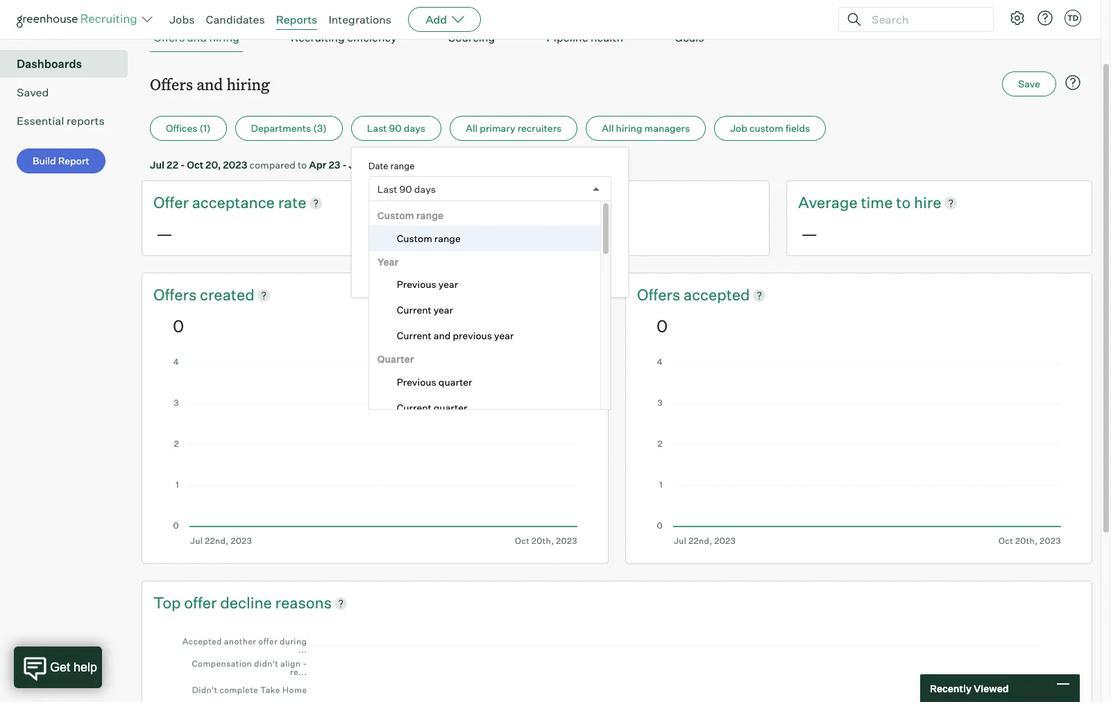 Task type: locate. For each thing, give the bounding box(es) containing it.
90 up date range
[[389, 122, 402, 134]]

0 vertical spatial quarter
[[439, 376, 472, 388]]

0 horizontal spatial average time to
[[476, 193, 592, 212]]

0 horizontal spatial 0
[[173, 316, 184, 336]]

2 average time to from the left
[[798, 193, 914, 212]]

1 horizontal spatial -
[[342, 159, 347, 171]]

2 to link from the left
[[896, 192, 914, 214]]

1 average link from the left
[[476, 192, 538, 214]]

overview link
[[17, 27, 122, 44]]

last 90 days up date range
[[367, 122, 425, 134]]

0 vertical spatial 90
[[389, 122, 402, 134]]

last up 21, on the top left
[[367, 122, 387, 134]]

1 vertical spatial previous
[[397, 376, 436, 388]]

1 time link from the left
[[538, 192, 574, 214]]

average time to for hire
[[798, 193, 914, 212]]

fill
[[592, 193, 608, 212]]

0 horizontal spatial to
[[298, 159, 307, 171]]

0 vertical spatial last
[[367, 122, 387, 134]]

average for hire
[[798, 193, 858, 212]]

start date
[[368, 214, 410, 225]]

1 horizontal spatial —
[[479, 223, 495, 244]]

1 previous from the top
[[397, 278, 436, 290]]

1 current from the top
[[397, 304, 432, 316]]

xychart image
[[173, 359, 577, 546], [657, 359, 1061, 546], [173, 627, 1061, 702]]

1 horizontal spatial to link
[[896, 192, 914, 214]]

goals button
[[671, 24, 708, 52]]

integrations
[[329, 12, 392, 26]]

custom down start date
[[397, 232, 432, 244]]

1 average from the left
[[476, 193, 535, 212]]

all
[[466, 122, 478, 134], [602, 122, 614, 134]]

and down the 'jobs' link
[[187, 31, 207, 45]]

quarter
[[377, 353, 414, 365]]

and left previous on the left of page
[[434, 330, 451, 342]]

build
[[33, 155, 56, 167]]

range right 07/22/2023
[[434, 232, 461, 244]]

0 horizontal spatial -
[[180, 159, 185, 171]]

offer link
[[153, 192, 192, 214]]

quarter up current quarter at left
[[439, 376, 472, 388]]

0 vertical spatial days
[[404, 122, 425, 134]]

0 vertical spatial range
[[390, 160, 415, 172]]

average link
[[476, 192, 538, 214], [798, 192, 861, 214]]

efficiency
[[347, 31, 397, 45]]

1 horizontal spatial jul
[[349, 159, 364, 171]]

2 0 from the left
[[657, 316, 668, 336]]

previous
[[397, 278, 436, 290], [397, 376, 436, 388]]

0 horizontal spatial —
[[156, 223, 173, 244]]

job custom fields button
[[714, 116, 826, 141]]

0 vertical spatial offers and hiring
[[153, 31, 239, 45]]

0 vertical spatial year
[[439, 278, 458, 290]]

1 0 from the left
[[173, 316, 184, 336]]

2 — from the left
[[479, 223, 495, 244]]

to link
[[574, 192, 592, 214], [896, 192, 914, 214]]

3 — from the left
[[801, 223, 818, 244]]

2023 right 21, on the top left
[[380, 159, 405, 171]]

current
[[397, 304, 432, 316], [397, 330, 432, 342], [397, 402, 432, 413]]

2 average from the left
[[798, 193, 858, 212]]

time link left hire link
[[861, 192, 896, 214]]

candidates
[[206, 12, 265, 26]]

year up current year
[[439, 278, 458, 290]]

previous quarter
[[397, 376, 472, 388]]

top
[[153, 593, 181, 612]]

— for fill
[[479, 223, 495, 244]]

2 offers link from the left
[[637, 285, 684, 306]]

range up 07/22/2023
[[416, 210, 444, 222]]

1 horizontal spatial 2023
[[380, 159, 405, 171]]

custom
[[377, 210, 414, 222], [397, 232, 432, 244]]

average
[[476, 193, 535, 212], [798, 193, 858, 212]]

compared
[[249, 159, 296, 171]]

1 horizontal spatial all
[[602, 122, 614, 134]]

1 to link from the left
[[574, 192, 592, 214]]

1 vertical spatial current
[[397, 330, 432, 342]]

hire link
[[914, 192, 942, 214]]

average time to
[[476, 193, 592, 212], [798, 193, 914, 212]]

date right the end
[[515, 214, 534, 225]]

rate link
[[278, 192, 307, 214]]

1 horizontal spatial time link
[[861, 192, 896, 214]]

end date
[[497, 214, 534, 225]]

essential reports
[[17, 114, 105, 128]]

all for all primary recruiters
[[466, 122, 478, 134]]

recruiting efficiency
[[291, 31, 397, 45]]

days
[[404, 122, 425, 134], [414, 183, 436, 195]]

custom range down start date
[[397, 232, 461, 244]]

2 average link from the left
[[798, 192, 861, 214]]

0 horizontal spatial average link
[[476, 192, 538, 214]]

date for end date
[[515, 214, 534, 225]]

1 all from the left
[[466, 122, 478, 134]]

0 vertical spatial hiring
[[209, 31, 239, 45]]

previous
[[453, 330, 492, 342]]

days down date range
[[414, 183, 436, 195]]

tab list
[[150, 24, 1084, 52]]

range
[[390, 160, 415, 172], [416, 210, 444, 222], [434, 232, 461, 244]]

to left fill
[[574, 193, 588, 212]]

0 vertical spatial and
[[187, 31, 207, 45]]

candidates link
[[206, 12, 265, 26]]

1 average time to from the left
[[476, 193, 592, 212]]

90
[[389, 122, 402, 134], [399, 183, 412, 195]]

- right "23" at left top
[[342, 159, 347, 171]]

date right start
[[392, 214, 410, 225]]

90 down date range
[[399, 183, 412, 195]]

- right 22
[[180, 159, 185, 171]]

0 horizontal spatial time link
[[538, 192, 574, 214]]

1 date from the left
[[392, 214, 410, 225]]

date for start date
[[392, 214, 410, 225]]

3 current from the top
[[397, 402, 432, 413]]

1 jul from the left
[[150, 159, 165, 171]]

0 horizontal spatial average
[[476, 193, 535, 212]]

1 horizontal spatial 0
[[657, 316, 668, 336]]

last
[[367, 122, 387, 134], [377, 183, 397, 195]]

reports
[[276, 12, 317, 26]]

2 date from the left
[[515, 214, 534, 225]]

jul left 22
[[150, 159, 165, 171]]

health
[[591, 31, 623, 45]]

saved link
[[17, 84, 122, 101]]

current for current and previous year
[[397, 330, 432, 342]]

1 horizontal spatial date
[[515, 214, 534, 225]]

hiring
[[209, 31, 239, 45], [227, 74, 270, 95], [616, 122, 642, 134]]

time link for hire
[[861, 192, 896, 214]]

last down date range
[[377, 183, 397, 195]]

1 — from the left
[[156, 223, 173, 244]]

1 time from the left
[[538, 193, 570, 212]]

10/20/2023
[[505, 236, 560, 248]]

last 90 days down date range
[[377, 183, 436, 195]]

2 all from the left
[[602, 122, 614, 134]]

1 horizontal spatial average link
[[798, 192, 861, 214]]

previous up current year
[[397, 278, 436, 290]]

hiring down candidates link
[[209, 31, 239, 45]]

recruiters
[[518, 122, 562, 134]]

quarter down previous quarter
[[434, 402, 467, 413]]

custom range up 07/22/2023
[[377, 210, 444, 222]]

2 horizontal spatial to
[[896, 193, 911, 212]]

all left managers
[[602, 122, 614, 134]]

— for hire
[[801, 223, 818, 244]]

0 for created
[[173, 316, 184, 336]]

2 previous from the top
[[397, 376, 436, 388]]

to left hire
[[896, 193, 911, 212]]

year for previous year
[[439, 278, 458, 290]]

1 vertical spatial last
[[377, 183, 397, 195]]

2023
[[223, 159, 247, 171], [380, 159, 405, 171]]

average time to for fill
[[476, 193, 592, 212]]

current down previous year
[[397, 304, 432, 316]]

0 horizontal spatial date
[[392, 214, 410, 225]]

to left apr
[[298, 159, 307, 171]]

1 horizontal spatial average time to
[[798, 193, 914, 212]]

0 horizontal spatial 2023
[[223, 159, 247, 171]]

last 90 days inside 'button'
[[367, 122, 425, 134]]

2023 right 20,
[[223, 159, 247, 171]]

current quarter
[[397, 402, 467, 413]]

offers and hiring down the 'jobs' link
[[153, 31, 239, 45]]

range right date
[[390, 160, 415, 172]]

1 vertical spatial range
[[416, 210, 444, 222]]

tab list containing offers and hiring
[[150, 24, 1084, 52]]

and up (1)
[[197, 74, 223, 95]]

departments
[[251, 122, 311, 134]]

1 horizontal spatial time
[[861, 193, 893, 212]]

xychart image for accepted
[[657, 359, 1061, 546]]

1 vertical spatial 90
[[399, 183, 412, 195]]

average for fill
[[476, 193, 535, 212]]

to for hire
[[896, 193, 911, 212]]

0 horizontal spatial time
[[538, 193, 570, 212]]

jul left 21, on the top left
[[349, 159, 364, 171]]

0 horizontal spatial to link
[[574, 192, 592, 214]]

hiring up departments
[[227, 74, 270, 95]]

time up 10/20/2023 at the top of page
[[538, 193, 570, 212]]

2 current from the top
[[397, 330, 432, 342]]

offers link
[[153, 285, 200, 306], [637, 285, 684, 306]]

offers link for created
[[153, 285, 200, 306]]

custom range
[[377, 210, 444, 222], [397, 232, 461, 244]]

to
[[298, 159, 307, 171], [574, 193, 588, 212], [896, 193, 911, 212]]

reports
[[66, 114, 105, 128]]

recruiting
[[291, 31, 345, 45]]

date
[[392, 214, 410, 225], [515, 214, 534, 225]]

0 vertical spatial last 90 days
[[367, 122, 425, 134]]

22
[[167, 159, 178, 171]]

time left hire
[[861, 193, 893, 212]]

2 vertical spatial current
[[397, 402, 432, 413]]

—
[[156, 223, 173, 244], [479, 223, 495, 244], [801, 223, 818, 244]]

2 vertical spatial and
[[434, 330, 451, 342]]

all left primary
[[466, 122, 478, 134]]

1 vertical spatial custom range
[[397, 232, 461, 244]]

hiring inside 'button'
[[616, 122, 642, 134]]

all inside 'button'
[[602, 122, 614, 134]]

to link for fill
[[574, 192, 592, 214]]

1 vertical spatial days
[[414, 183, 436, 195]]

range for 07/22/2023
[[390, 160, 415, 172]]

current down previous quarter
[[397, 402, 432, 413]]

configure image
[[1009, 10, 1026, 26]]

current down current year
[[397, 330, 432, 342]]

0 horizontal spatial jul
[[150, 159, 165, 171]]

add
[[426, 12, 447, 26]]

previous up current quarter at left
[[397, 376, 436, 388]]

1 horizontal spatial average
[[798, 193, 858, 212]]

end
[[497, 214, 513, 225]]

time link
[[538, 192, 574, 214], [861, 192, 896, 214]]

all inside button
[[466, 122, 478, 134]]

2 - from the left
[[342, 159, 347, 171]]

0 horizontal spatial offers link
[[153, 285, 200, 306]]

2 vertical spatial hiring
[[616, 122, 642, 134]]

1 vertical spatial year
[[434, 304, 453, 316]]

1 offers link from the left
[[153, 285, 200, 306]]

offers inside button
[[153, 31, 185, 45]]

oct
[[187, 159, 203, 171]]

apr
[[309, 159, 327, 171]]

hiring inside button
[[209, 31, 239, 45]]

2 2023 from the left
[[380, 159, 405, 171]]

year right previous on the left of page
[[494, 330, 514, 342]]

1 vertical spatial offers and hiring
[[150, 74, 270, 95]]

90 inside last 90 days 'button'
[[389, 122, 402, 134]]

time link left fill "link"
[[538, 192, 574, 214]]

range for previous year
[[416, 210, 444, 222]]

0 vertical spatial current
[[397, 304, 432, 316]]

year for current year
[[434, 304, 453, 316]]

0 vertical spatial previous
[[397, 278, 436, 290]]

year
[[439, 278, 458, 290], [434, 304, 453, 316], [494, 330, 514, 342]]

0 for accepted
[[657, 316, 668, 336]]

days up date range
[[404, 122, 425, 134]]

1 horizontal spatial to
[[574, 193, 588, 212]]

0 horizontal spatial all
[[466, 122, 478, 134]]

2 horizontal spatial —
[[801, 223, 818, 244]]

1 vertical spatial quarter
[[434, 402, 467, 413]]

0
[[173, 316, 184, 336], [657, 316, 668, 336]]

average link for hire
[[798, 192, 861, 214]]

custom up 07/22/2023
[[377, 210, 414, 222]]

offers and hiring up (1)
[[150, 74, 270, 95]]

2 time link from the left
[[861, 192, 896, 214]]

hiring left managers
[[616, 122, 642, 134]]

offers and hiring inside button
[[153, 31, 239, 45]]

1 horizontal spatial offers link
[[637, 285, 684, 306]]

2 time from the left
[[861, 193, 893, 212]]

time for fill
[[538, 193, 570, 212]]

year up current and previous year
[[434, 304, 453, 316]]



Task type: describe. For each thing, give the bounding box(es) containing it.
decline link
[[220, 593, 275, 614]]

current year
[[397, 304, 453, 316]]

(1)
[[200, 122, 211, 134]]

previous for previous year
[[397, 278, 436, 290]]

sourcing button
[[445, 24, 499, 52]]

jobs
[[169, 12, 195, 26]]

quarter for previous quarter
[[439, 376, 472, 388]]

reports link
[[276, 12, 317, 26]]

last 90 days button
[[351, 116, 441, 141]]

last inside 'button'
[[367, 122, 387, 134]]

acceptance link
[[192, 192, 278, 214]]

recruiting efficiency button
[[287, 24, 400, 52]]

top link
[[153, 593, 184, 614]]

1 - from the left
[[180, 159, 185, 171]]

to for fill
[[574, 193, 588, 212]]

to link for hire
[[896, 192, 914, 214]]

departments (3)
[[251, 122, 327, 134]]

faq image
[[1065, 74, 1081, 91]]

and inside button
[[187, 31, 207, 45]]

21,
[[366, 159, 378, 171]]

Search text field
[[868, 9, 981, 29]]

offer
[[153, 193, 189, 212]]

greenhouse recruiting image
[[17, 11, 142, 28]]

offers and hiring button
[[150, 24, 243, 52]]

created link
[[200, 285, 255, 306]]

current for current year
[[397, 304, 432, 316]]

rate
[[278, 193, 307, 212]]

offer acceptance
[[153, 193, 278, 212]]

accepted link
[[684, 285, 750, 306]]

integrations link
[[329, 12, 392, 26]]

23
[[329, 159, 340, 171]]

essential reports link
[[17, 113, 122, 129]]

1 vertical spatial and
[[197, 74, 223, 95]]

20,
[[206, 159, 221, 171]]

1 vertical spatial custom
[[397, 232, 432, 244]]

average link for fill
[[476, 192, 538, 214]]

0 vertical spatial custom range
[[377, 210, 444, 222]]

build report button
[[17, 149, 105, 174]]

managers
[[645, 122, 690, 134]]

sourcing
[[448, 31, 495, 45]]

reasons link
[[275, 593, 332, 614]]

departments (3) button
[[235, 116, 343, 141]]

07/22/2023
[[377, 236, 432, 248]]

current for current quarter
[[397, 402, 432, 413]]

days inside 'button'
[[404, 122, 425, 134]]

offers link for accepted
[[637, 285, 684, 306]]

1 vertical spatial hiring
[[227, 74, 270, 95]]

reasons
[[275, 593, 332, 612]]

quarter for current quarter
[[434, 402, 467, 413]]

viewed
[[974, 683, 1009, 694]]

td button
[[1062, 7, 1084, 29]]

previous for previous quarter
[[397, 376, 436, 388]]

td
[[1067, 13, 1079, 23]]

saved
[[17, 85, 49, 99]]

pipeline health
[[547, 31, 623, 45]]

2 jul from the left
[[349, 159, 364, 171]]

2 vertical spatial range
[[434, 232, 461, 244]]

offices (1)
[[166, 122, 211, 134]]

1 vertical spatial last 90 days
[[377, 183, 436, 195]]

essential
[[17, 114, 64, 128]]

top offer decline
[[153, 593, 275, 612]]

created
[[200, 285, 255, 304]]

save button
[[1002, 72, 1056, 97]]

recently
[[930, 683, 972, 694]]

time for hire
[[861, 193, 893, 212]]

all primary recruiters button
[[450, 116, 578, 141]]

offer link
[[184, 593, 220, 614]]

all for all hiring managers
[[602, 122, 614, 134]]

2 vertical spatial year
[[494, 330, 514, 342]]

job
[[730, 122, 747, 134]]

offices (1) button
[[150, 116, 227, 141]]

build report
[[33, 155, 89, 167]]

year
[[377, 256, 399, 268]]

previous year
[[397, 278, 458, 290]]

hire
[[914, 193, 942, 212]]

all primary recruiters
[[466, 122, 562, 134]]

time link for fill
[[538, 192, 574, 214]]

0 vertical spatial custom
[[377, 210, 414, 222]]

td button
[[1065, 10, 1081, 26]]

all hiring managers button
[[586, 116, 706, 141]]

1 2023 from the left
[[223, 159, 247, 171]]

xychart image for created
[[173, 359, 577, 546]]

all hiring managers
[[602, 122, 690, 134]]

primary
[[480, 122, 515, 134]]

pipeline
[[547, 31, 588, 45]]

offer
[[184, 593, 217, 612]]

add button
[[408, 7, 481, 32]]

start
[[368, 214, 390, 225]]

fill link
[[592, 192, 608, 214]]

report
[[58, 155, 89, 167]]

offices
[[166, 122, 197, 134]]

accepted
[[684, 285, 750, 304]]

goals
[[675, 31, 704, 45]]

job custom fields
[[730, 122, 810, 134]]

dashboards link
[[17, 56, 122, 72]]

acceptance
[[192, 193, 275, 212]]

date range
[[368, 160, 415, 172]]

jul 22 - oct 20, 2023 compared to apr 23 - jul 21, 2023
[[150, 159, 405, 171]]

pipeline health button
[[543, 24, 627, 52]]

(3)
[[313, 122, 327, 134]]

overview
[[17, 29, 65, 42]]

recently viewed
[[930, 683, 1009, 694]]

save
[[1018, 78, 1040, 90]]

custom
[[750, 122, 784, 134]]

date
[[368, 160, 388, 172]]

decline
[[220, 593, 272, 612]]



Task type: vqa. For each thing, say whether or not it's contained in the screenshot.
Close icon
no



